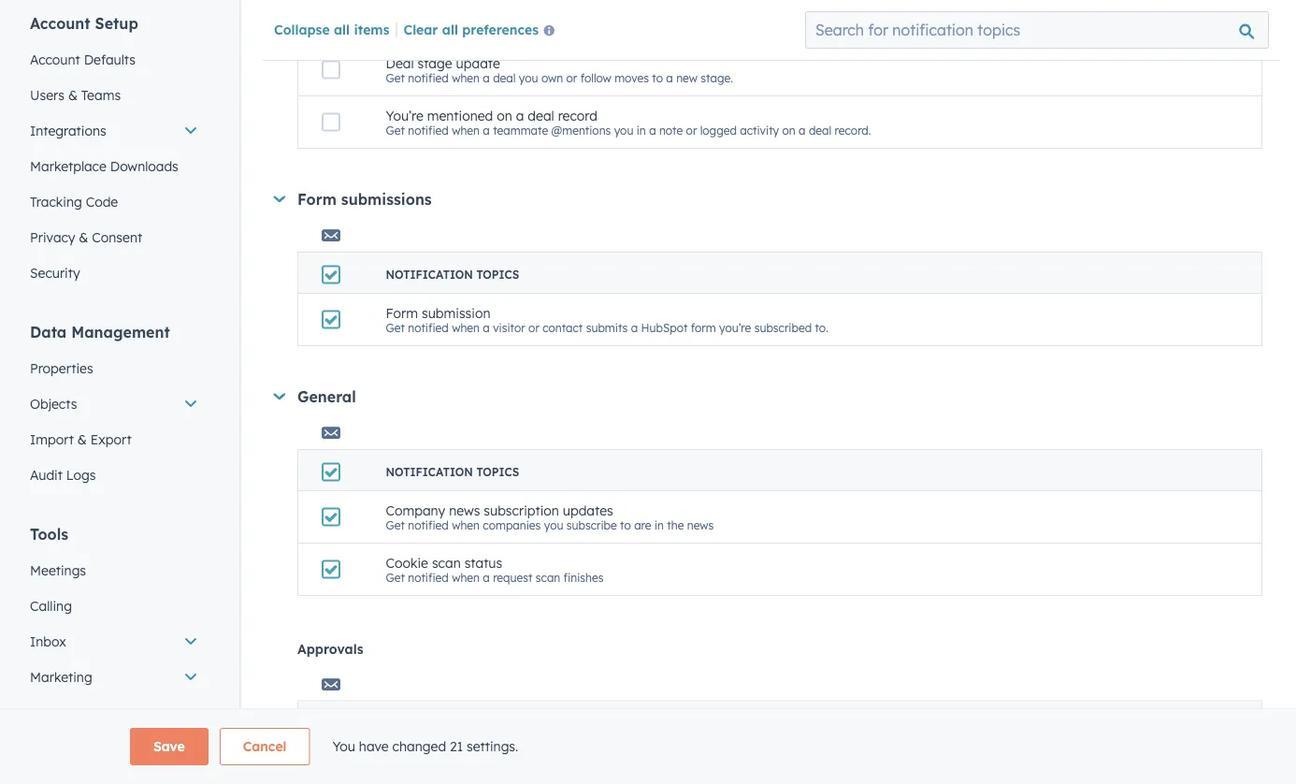 Task type: describe. For each thing, give the bounding box(es) containing it.
follow
[[581, 71, 612, 85]]

updates
[[563, 502, 614, 518]]

a left note
[[649, 123, 656, 137]]

0 horizontal spatial to
[[581, 18, 592, 33]]

a up "mentioned"
[[483, 71, 490, 85]]

users
[[30, 87, 65, 103]]

clear
[[404, 21, 438, 37]]

moves
[[615, 71, 649, 85]]

deal left is
[[493, 18, 516, 33]]

submits
[[586, 321, 628, 335]]

caret image for general
[[274, 393, 286, 400]]

tools element
[[19, 524, 210, 784]]

notified inside the cookie scan status get notified when a request scan finishes
[[408, 571, 449, 585]]

privacy
[[30, 229, 75, 246]]

you inside you're mentioned on a deal record get notified when a teammate @mentions you in a note or logged activity on a deal record.
[[614, 123, 634, 137]]

collapse all items
[[274, 21, 390, 37]]

logs
[[66, 467, 96, 483]]

get inside form submission get notified when a visitor or contact submits a hubspot form you're subscribed to.
[[386, 321, 405, 335]]

inbox
[[30, 633, 66, 650]]

tracking
[[30, 194, 82, 210]]

form for form submissions
[[298, 190, 337, 209]]

new
[[677, 71, 698, 85]]

website
[[30, 705, 79, 721]]

the
[[667, 518, 684, 532]]

data management element
[[19, 322, 210, 493]]

logged
[[701, 123, 737, 137]]

you
[[333, 738, 356, 755]]

cancel
[[243, 738, 287, 755]]

record
[[558, 107, 598, 123]]

subscribe
[[567, 518, 617, 532]]

1 when from the top
[[452, 18, 480, 33]]

1 notification from the top
[[386, 268, 473, 282]]

you're
[[720, 321, 752, 335]]

status
[[465, 554, 503, 571]]

activity inside you're mentioned on a deal record get notified when a teammate @mentions you in a note or logged activity on a deal record.
[[740, 123, 780, 137]]

submissions
[[341, 190, 432, 209]]

& for teams
[[68, 87, 78, 103]]

deal
[[386, 55, 414, 71]]

assigned
[[531, 18, 578, 33]]

have
[[359, 738, 389, 755]]

or inside form submission get notified when a visitor or contact submits a hubspot form you're subscribed to.
[[529, 321, 540, 335]]

clear all preferences
[[404, 21, 539, 37]]

meetings
[[30, 562, 86, 579]]

mentioned
[[427, 107, 493, 123]]

1 horizontal spatial news
[[687, 518, 714, 532]]

teams
[[81, 87, 121, 103]]

get inside company news subscription updates get notified when companies you subscribe to are in the news
[[386, 518, 405, 532]]

items
[[354, 21, 390, 37]]

changed
[[393, 738, 446, 755]]

to inside the deal stage update get notified when a deal you own or follow moves to a new stage.
[[652, 71, 663, 85]]

deal left record.
[[809, 123, 832, 137]]

0 horizontal spatial on
[[497, 107, 513, 123]]

data management
[[30, 323, 170, 342]]

a left visitor
[[483, 321, 490, 335]]

users & teams link
[[19, 78, 210, 113]]

0 horizontal spatial scan
[[432, 554, 461, 571]]

calling
[[30, 598, 72, 614]]

& for export
[[77, 431, 87, 448]]

2 notification topics from the top
[[386, 465, 519, 479]]

when inside you're mentioned on a deal record get notified when a teammate @mentions you in a note or logged activity on a deal record.
[[452, 123, 480, 137]]

subscribed
[[755, 321, 812, 335]]

record.
[[835, 123, 872, 137]]

a right submits
[[631, 321, 638, 335]]

import & export
[[30, 431, 132, 448]]

account defaults
[[30, 51, 136, 68]]

consent
[[92, 229, 142, 246]]

marketplace downloads
[[30, 158, 179, 175]]

or inside you're mentioned on a deal record get notified when a teammate @mentions you in a note or logged activity on a deal record.
[[686, 123, 697, 137]]

save
[[153, 738, 185, 755]]

3 notification topics from the top
[[386, 716, 519, 730]]

notified inside form submission get notified when a visitor or contact submits a hubspot form you're subscribed to.
[[408, 321, 449, 335]]

save button
[[130, 728, 208, 765]]

1 notification topics from the top
[[386, 268, 519, 282]]

1 topics from the top
[[477, 268, 519, 282]]

notified inside company news subscription updates get notified when companies you subscribe to are in the news
[[408, 518, 449, 532]]

note
[[660, 123, 683, 137]]

you're mentioned on a deal record get notified when a teammate @mentions you in a note or logged activity on a deal record.
[[386, 107, 872, 137]]

get inside the cookie scan status get notified when a request scan finishes
[[386, 571, 405, 585]]

import
[[30, 431, 74, 448]]

request
[[493, 571, 533, 585]]

in inside you're mentioned on a deal record get notified when a teammate @mentions you in a note or logged activity on a deal record.
[[637, 123, 646, 137]]

get notified when a deal is assigned to you
[[386, 18, 615, 33]]

cookie scan status get notified when a request scan finishes
[[386, 554, 604, 585]]

when inside the cookie scan status get notified when a request scan finishes
[[452, 571, 480, 585]]

objects
[[30, 396, 77, 412]]

marketing
[[30, 669, 92, 685]]

deal inside the deal stage update get notified when a deal you own or follow moves to a new stage.
[[493, 71, 516, 85]]

cookie
[[386, 554, 429, 571]]

caret image for form submissions
[[274, 196, 286, 202]]

a left the record on the left top of the page
[[516, 107, 524, 123]]

inbox button
[[19, 624, 210, 660]]

account for account defaults
[[30, 51, 80, 68]]

are
[[635, 518, 652, 532]]

or inside the deal stage update get notified when a deal you own or follow moves to a new stage.
[[567, 71, 578, 85]]

stage.
[[701, 71, 733, 85]]

general
[[298, 387, 356, 406]]



Task type: locate. For each thing, give the bounding box(es) containing it.
a left teammate
[[483, 123, 490, 137]]

form inside form submission get notified when a visitor or contact submits a hubspot form you're subscribed to.
[[386, 304, 418, 321]]

form for form submission get notified when a visitor or contact submits a hubspot form you're subscribed to.
[[386, 304, 418, 321]]

calling link
[[19, 589, 210, 624]]

0 horizontal spatial news
[[449, 502, 480, 518]]

2 vertical spatial notification topics
[[386, 716, 519, 730]]

marketing button
[[19, 660, 210, 695]]

scan right request
[[536, 571, 561, 585]]

privacy & consent
[[30, 229, 142, 246]]

0 vertical spatial notification
[[386, 268, 473, 282]]

update
[[456, 55, 500, 71]]

notification topics up submission
[[386, 268, 519, 282]]

2 horizontal spatial to
[[652, 71, 663, 85]]

1 vertical spatial topics
[[477, 465, 519, 479]]

0 vertical spatial topics
[[477, 268, 519, 282]]

account
[[30, 14, 90, 33], [30, 51, 80, 68]]

notification up 'company'
[[386, 465, 473, 479]]

notified up you're
[[408, 71, 449, 85]]

0 vertical spatial to
[[581, 18, 592, 33]]

you right assigned
[[595, 18, 615, 33]]

1 vertical spatial or
[[686, 123, 697, 137]]

to.
[[815, 321, 829, 335]]

3 notified from the top
[[408, 123, 449, 137]]

you left own
[[519, 71, 539, 85]]

& right users in the top left of the page
[[68, 87, 78, 103]]

notification topics up 'company'
[[386, 465, 519, 479]]

0 vertical spatial &
[[68, 87, 78, 103]]

marketplace
[[30, 158, 107, 175]]

3 topics from the top
[[477, 716, 519, 730]]

1 horizontal spatial in
[[655, 518, 664, 532]]

caret image inside general 'dropdown button'
[[274, 393, 286, 400]]

notification up submission
[[386, 268, 473, 282]]

you inside company news subscription updates get notified when companies you subscribe to are in the news
[[544, 518, 564, 532]]

0 horizontal spatial form
[[298, 190, 337, 209]]

notified inside the deal stage update get notified when a deal you own or follow moves to a new stage.
[[408, 71, 449, 85]]

to inside company news subscription updates get notified when companies you subscribe to are in the news
[[620, 518, 631, 532]]

you
[[595, 18, 615, 33], [519, 71, 539, 85], [614, 123, 634, 137], [544, 518, 564, 532]]

2 get from the top
[[386, 71, 405, 85]]

Search for notification topics search field
[[806, 11, 1270, 49]]

tools
[[30, 525, 68, 544]]

caret image inside form submissions dropdown button
[[274, 196, 286, 202]]

when inside form submission get notified when a visitor or contact submits a hubspot form you're subscribed to.
[[452, 321, 480, 335]]

approval
[[386, 753, 441, 769]]

& left export
[[77, 431, 87, 448]]

all
[[334, 21, 350, 37], [442, 21, 458, 37]]

company news subscription updates get notified when companies you subscribe to are in the news
[[386, 502, 714, 532]]

when
[[452, 18, 480, 33], [452, 71, 480, 85], [452, 123, 480, 137], [452, 321, 480, 335], [452, 518, 480, 532], [452, 571, 480, 585]]

collapse
[[274, 21, 330, 37]]

a left record.
[[799, 123, 806, 137]]

subscription
[[484, 502, 559, 518]]

website button
[[19, 695, 210, 731]]

import & export link
[[19, 422, 210, 458]]

topics up the subscription
[[477, 465, 519, 479]]

companies
[[483, 518, 541, 532]]

2 vertical spatial notification
[[386, 716, 473, 730]]

5 get from the top
[[386, 518, 405, 532]]

4 when from the top
[[452, 321, 480, 335]]

a inside the cookie scan status get notified when a request scan finishes
[[483, 571, 490, 585]]

2 all from the left
[[442, 21, 458, 37]]

cancel button
[[220, 728, 310, 765]]

&
[[68, 87, 78, 103], [79, 229, 88, 246], [77, 431, 87, 448]]

caret image left general
[[274, 393, 286, 400]]

notified inside you're mentioned on a deal record get notified when a teammate @mentions you in a note or logged activity on a deal record.
[[408, 123, 449, 137]]

form
[[298, 190, 337, 209], [386, 304, 418, 321]]

1 horizontal spatial on
[[783, 123, 796, 137]]

in left the at bottom right
[[655, 518, 664, 532]]

in inside company news subscription updates get notified when companies you subscribe to are in the news
[[655, 518, 664, 532]]

2 vertical spatial &
[[77, 431, 87, 448]]

1 vertical spatial in
[[655, 518, 664, 532]]

all left the items
[[334, 21, 350, 37]]

0 vertical spatial in
[[637, 123, 646, 137]]

audit logs link
[[19, 458, 210, 493]]

6 get from the top
[[386, 571, 405, 585]]

notified left the status
[[408, 571, 449, 585]]

you right the @mentions
[[614, 123, 634, 137]]

news right the at bottom right
[[687, 518, 714, 532]]

1 vertical spatial to
[[652, 71, 663, 85]]

0 vertical spatial notification topics
[[386, 268, 519, 282]]

a left request
[[483, 571, 490, 585]]

defaults
[[84, 51, 136, 68]]

get left "mentioned"
[[386, 123, 405, 137]]

privacy & consent link
[[19, 220, 210, 255]]

you left subscribe
[[544, 518, 564, 532]]

approvals
[[298, 641, 364, 657]]

form left submission
[[386, 304, 418, 321]]

form left the 'submissions'
[[298, 190, 337, 209]]

& inside data management element
[[77, 431, 87, 448]]

3 when from the top
[[452, 123, 480, 137]]

activity
[[740, 123, 780, 137], [445, 753, 491, 769]]

@mentions
[[552, 123, 611, 137]]

you're
[[386, 107, 424, 123]]

deal left own
[[493, 71, 516, 85]]

teammate
[[493, 123, 548, 137]]

you for subscription
[[544, 518, 564, 532]]

in
[[637, 123, 646, 137], [655, 518, 664, 532]]

1 all from the left
[[334, 21, 350, 37]]

1 vertical spatial activity
[[445, 753, 491, 769]]

to right assigned
[[581, 18, 592, 33]]

security link
[[19, 255, 210, 291]]

0 horizontal spatial activity
[[445, 753, 491, 769]]

all for clear
[[442, 21, 458, 37]]

or right note
[[686, 123, 697, 137]]

is
[[519, 18, 527, 33]]

1 notified from the top
[[408, 18, 449, 33]]

or right own
[[567, 71, 578, 85]]

1 vertical spatial notification
[[386, 465, 473, 479]]

deal left the record on the left top of the page
[[528, 107, 555, 123]]

4 get from the top
[[386, 321, 405, 335]]

caret image left form submissions
[[274, 196, 286, 202]]

0 vertical spatial form
[[298, 190, 337, 209]]

when inside company news subscription updates get notified when companies you subscribe to are in the news
[[452, 518, 480, 532]]

news right 'company'
[[449, 502, 480, 518]]

5 when from the top
[[452, 518, 480, 532]]

3 get from the top
[[386, 123, 405, 137]]

0 vertical spatial or
[[567, 71, 578, 85]]

get up deal
[[386, 18, 405, 33]]

21
[[450, 738, 463, 755]]

notification
[[386, 268, 473, 282], [386, 465, 473, 479], [386, 716, 473, 730]]

6 when from the top
[[452, 571, 480, 585]]

1 account from the top
[[30, 14, 90, 33]]

properties link
[[19, 351, 210, 386]]

account setup element
[[19, 13, 210, 291]]

when up "mentioned"
[[452, 71, 480, 85]]

1 horizontal spatial or
[[567, 71, 578, 85]]

1 horizontal spatial all
[[442, 21, 458, 37]]

2 notification from the top
[[386, 465, 473, 479]]

0 vertical spatial activity
[[740, 123, 780, 137]]

2 caret image from the top
[[274, 393, 286, 400]]

1 horizontal spatial form
[[386, 304, 418, 321]]

1 vertical spatial &
[[79, 229, 88, 246]]

on
[[497, 107, 513, 123], [783, 123, 796, 137]]

to
[[581, 18, 592, 33], [652, 71, 663, 85], [620, 518, 631, 532]]

scan left the status
[[432, 554, 461, 571]]

1 vertical spatial account
[[30, 51, 80, 68]]

data
[[30, 323, 67, 342]]

users & teams
[[30, 87, 121, 103]]

2 topics from the top
[[477, 465, 519, 479]]

topics up visitor
[[477, 268, 519, 282]]

when inside the deal stage update get notified when a deal you own or follow moves to a new stage.
[[452, 71, 480, 85]]

to left are
[[620, 518, 631, 532]]

get inside you're mentioned on a deal record get notified when a teammate @mentions you in a note or logged activity on a deal record.
[[386, 123, 405, 137]]

0 horizontal spatial all
[[334, 21, 350, 37]]

1 horizontal spatial activity
[[740, 123, 780, 137]]

1 vertical spatial form
[[386, 304, 418, 321]]

1 vertical spatial notification topics
[[386, 465, 519, 479]]

setup
[[95, 14, 138, 33]]

integrations button
[[19, 113, 210, 149]]

2 account from the top
[[30, 51, 80, 68]]

1 horizontal spatial to
[[620, 518, 631, 532]]

get left submission
[[386, 321, 405, 335]]

3 notification from the top
[[386, 716, 473, 730]]

submission
[[422, 304, 491, 321]]

1 vertical spatial caret image
[[274, 393, 286, 400]]

when left visitor
[[452, 321, 480, 335]]

on left record.
[[783, 123, 796, 137]]

account setup
[[30, 14, 138, 33]]

0 vertical spatial caret image
[[274, 196, 286, 202]]

you for update
[[519, 71, 539, 85]]

notification topics
[[386, 268, 519, 282], [386, 465, 519, 479], [386, 716, 519, 730]]

collapse all items button
[[274, 21, 390, 37]]

clear all preferences button
[[404, 19, 563, 42]]

when up the status
[[452, 518, 480, 532]]

2 vertical spatial topics
[[477, 716, 519, 730]]

audit logs
[[30, 467, 96, 483]]

you have changed 21 settings.
[[333, 738, 519, 755]]

code
[[86, 194, 118, 210]]

or right visitor
[[529, 321, 540, 335]]

account defaults link
[[19, 42, 210, 78]]

finishes
[[564, 571, 604, 585]]

0 horizontal spatial or
[[529, 321, 540, 335]]

1 get from the top
[[386, 18, 405, 33]]

caret image
[[274, 196, 286, 202], [274, 393, 286, 400]]

get down 'company'
[[386, 571, 405, 585]]

topics up settings.
[[477, 716, 519, 730]]

2 horizontal spatial or
[[686, 123, 697, 137]]

tracking code link
[[19, 184, 210, 220]]

get up the cookie
[[386, 518, 405, 532]]

get up you're
[[386, 71, 405, 85]]

meetings link
[[19, 553, 210, 589]]

notified down stage
[[408, 123, 449, 137]]

2 vertical spatial to
[[620, 518, 631, 532]]

2 notified from the top
[[408, 71, 449, 85]]

form submissions button
[[273, 190, 1263, 209]]

account inside account defaults link
[[30, 51, 80, 68]]

all for collapse
[[334, 21, 350, 37]]

on right "mentioned"
[[497, 107, 513, 123]]

hubspot
[[641, 321, 688, 335]]

company
[[386, 502, 446, 518]]

in left note
[[637, 123, 646, 137]]

contact
[[543, 321, 583, 335]]

0 vertical spatial account
[[30, 14, 90, 33]]

a left new
[[667, 71, 674, 85]]

4 notified from the top
[[408, 321, 449, 335]]

get inside the deal stage update get notified when a deal you own or follow moves to a new stage.
[[386, 71, 405, 85]]

deal stage update get notified when a deal you own or follow moves to a new stage.
[[386, 55, 733, 85]]

2 vertical spatial or
[[529, 321, 540, 335]]

you inside the deal stage update get notified when a deal you own or follow moves to a new stage.
[[519, 71, 539, 85]]

1 horizontal spatial scan
[[536, 571, 561, 585]]

all inside button
[[442, 21, 458, 37]]

notified left visitor
[[408, 321, 449, 335]]

security
[[30, 265, 80, 281]]

when up update
[[452, 18, 480, 33]]

5 notified from the top
[[408, 518, 449, 532]]

& for consent
[[79, 229, 88, 246]]

6 notified from the top
[[408, 571, 449, 585]]

you for when
[[595, 18, 615, 33]]

a left is
[[483, 18, 490, 33]]

1 caret image from the top
[[274, 196, 286, 202]]

notification topics up 21
[[386, 716, 519, 730]]

when left request
[[452, 571, 480, 585]]

2 when from the top
[[452, 71, 480, 85]]

audit
[[30, 467, 63, 483]]

notified up the cookie
[[408, 518, 449, 532]]

topics
[[477, 268, 519, 282], [477, 465, 519, 479], [477, 716, 519, 730]]

all right clear on the left of the page
[[442, 21, 458, 37]]

own
[[542, 71, 563, 85]]

to right moves
[[652, 71, 663, 85]]

notified up stage
[[408, 18, 449, 33]]

objects button
[[19, 386, 210, 422]]

scan
[[432, 554, 461, 571], [536, 571, 561, 585]]

visitor
[[493, 321, 526, 335]]

tracking code
[[30, 194, 118, 210]]

account for account setup
[[30, 14, 90, 33]]

& right privacy
[[79, 229, 88, 246]]

account up users in the top left of the page
[[30, 51, 80, 68]]

properties
[[30, 360, 93, 377]]

form submission get notified when a visitor or contact submits a hubspot form you're subscribed to.
[[386, 304, 829, 335]]

notification up you have changed 21 settings.
[[386, 716, 473, 730]]

general button
[[273, 387, 1263, 406]]

when left teammate
[[452, 123, 480, 137]]

preferences
[[462, 21, 539, 37]]

0 horizontal spatial in
[[637, 123, 646, 137]]

account up account defaults
[[30, 14, 90, 33]]

integrations
[[30, 123, 106, 139]]



Task type: vqa. For each thing, say whether or not it's contained in the screenshot.
the Form submission Get notified when a visitor or contact submits a HubSpot form you're subscribed to.
yes



